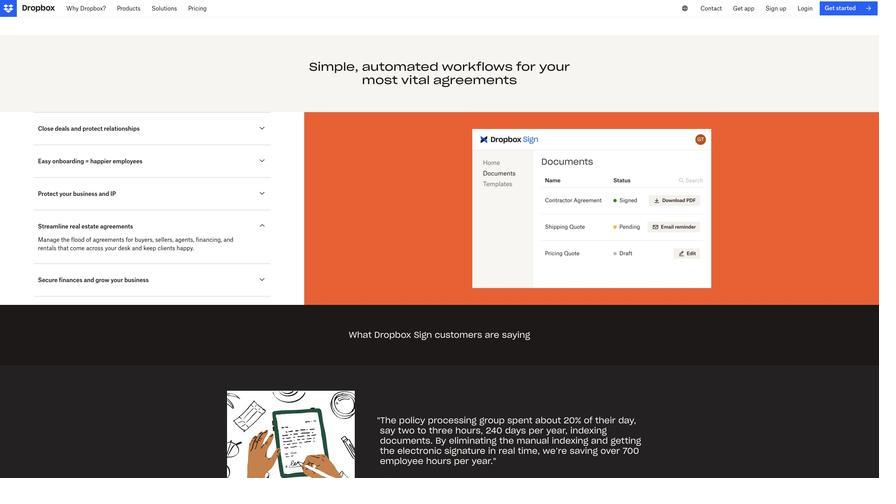 Task type: describe. For each thing, give the bounding box(es) containing it.
eliminating
[[449, 436, 497, 447]]

their
[[596, 416, 616, 427]]

protect your business and ip
[[38, 191, 116, 198]]

year,
[[547, 426, 568, 437]]

getting
[[611, 436, 642, 447]]

by
[[436, 436, 446, 447]]

employees
[[113, 158, 143, 165]]

three
[[429, 426, 453, 437]]

employee
[[380, 456, 424, 467]]

spent
[[508, 416, 533, 427]]

processing
[[428, 416, 477, 427]]

get app
[[734, 5, 755, 12]]

"the
[[377, 416, 397, 427]]

desk
[[118, 245, 131, 252]]

of inside manage the flood of agreements for buyers, sellers, agents, financing, and rentals that come across your desk and keep clients happy.
[[86, 237, 91, 244]]

grow
[[96, 277, 109, 284]]

deals
[[55, 126, 70, 133]]

simple, automated workflows for your most vital agreements
[[309, 60, 570, 87]]

dropbox
[[375, 330, 411, 341]]

contact
[[701, 5, 722, 12]]

group
[[480, 416, 505, 427]]

finances
[[59, 277, 82, 284]]

and down buyers,
[[132, 245, 142, 252]]

=
[[85, 158, 89, 165]]

about
[[536, 416, 561, 427]]

manage the flood of agreements for buyers, sellers, agents, financing, and rentals that come across your desk and keep clients happy.
[[38, 237, 234, 252]]

0 horizontal spatial business
[[73, 191, 97, 198]]

onboarding
[[52, 158, 84, 165]]

get app button
[[728, 0, 760, 17]]

what
[[349, 330, 372, 341]]

electronic
[[398, 446, 442, 457]]

that
[[58, 245, 69, 252]]

and left ip
[[99, 191, 109, 198]]

hours
[[426, 456, 452, 467]]

easy
[[38, 158, 51, 165]]

streamline real estate agreements
[[38, 223, 133, 230]]

20%
[[564, 416, 582, 427]]

manual
[[517, 436, 549, 447]]

up
[[780, 5, 787, 12]]

vital
[[401, 73, 430, 87]]

indexing down 20%
[[552, 436, 589, 447]]

and left the grow
[[84, 277, 94, 284]]

240
[[486, 426, 503, 437]]

700
[[623, 446, 639, 457]]

automated
[[362, 60, 439, 74]]

day,
[[619, 416, 637, 427]]

we're
[[543, 446, 567, 457]]

buyers,
[[135, 237, 154, 244]]

indexing up saving
[[571, 426, 607, 437]]

keep
[[144, 245, 156, 252]]

most
[[362, 73, 398, 87]]

and right deals
[[71, 126, 81, 133]]

pricing
[[188, 5, 207, 12]]

for inside simple, automated workflows for your most vital agreements
[[516, 60, 536, 74]]

in
[[488, 446, 496, 457]]

time,
[[518, 446, 540, 457]]

why dropbox?
[[66, 5, 106, 12]]

and right the financing,
[[224, 237, 234, 244]]

products
[[117, 5, 141, 12]]

the inside manage the flood of agreements for buyers, sellers, agents, financing, and rentals that come across your desk and keep clients happy.
[[61, 237, 70, 244]]

hours,
[[456, 426, 483, 437]]

streamline
[[38, 223, 68, 230]]

get for get app
[[734, 5, 743, 12]]

say
[[380, 426, 396, 437]]

of inside the "the policy processing group spent about 20% of their day, say two to three hours, 240 days per year, indexing documents. by eliminating the manual indexing and getting the electronic signature in real time, we're saving over 700 employee hours per year."
[[584, 416, 593, 427]]

get started
[[825, 5, 856, 12]]

close
[[38, 126, 54, 133]]

1 vertical spatial business
[[124, 277, 149, 284]]

real inside the "the policy processing group spent about 20% of their day, say two to three hours, 240 days per year, indexing documents. by eliminating the manual indexing and getting the electronic signature in real time, we're saving over 700 employee hours per year."
[[499, 446, 516, 457]]

why
[[66, 5, 79, 12]]

customers
[[435, 330, 482, 341]]

over
[[601, 446, 620, 457]]

"the policy processing group spent about 20% of their day, say two to three hours, 240 days per year, indexing documents. by eliminating the manual indexing and getting the electronic signature in real time, we're saving over 700 employee hours per year."
[[377, 416, 642, 467]]

1 vertical spatial per
[[454, 456, 469, 467]]

saying
[[502, 330, 531, 341]]

app
[[745, 5, 755, 12]]

saving
[[570, 446, 598, 457]]



Task type: vqa. For each thing, say whether or not it's contained in the screenshot.
the middle devices
no



Task type: locate. For each thing, give the bounding box(es) containing it.
rentals
[[38, 245, 56, 252]]

2 horizontal spatial the
[[500, 436, 514, 447]]

financing,
[[196, 237, 222, 244]]

secure finances and grow your business
[[38, 277, 149, 284]]

0 vertical spatial of
[[86, 237, 91, 244]]

1 vertical spatial of
[[584, 416, 593, 427]]

agreements inside simple, automated workflows for your most vital agreements
[[434, 73, 517, 87]]

per
[[529, 426, 544, 437], [454, 456, 469, 467]]

get
[[825, 5, 835, 12], [734, 5, 743, 12]]

0 vertical spatial business
[[73, 191, 97, 198]]

year."
[[472, 456, 496, 467]]

relationships
[[104, 126, 140, 133]]

1 vertical spatial for
[[126, 237, 133, 244]]

1 horizontal spatial per
[[529, 426, 544, 437]]

manage
[[38, 237, 60, 244]]

real right in
[[499, 446, 516, 457]]

policy
[[399, 416, 425, 427]]

0 vertical spatial agreements
[[434, 73, 517, 87]]

1 horizontal spatial of
[[584, 416, 593, 427]]

of right 20%
[[584, 416, 593, 427]]

and
[[71, 126, 81, 133], [99, 191, 109, 198], [224, 237, 234, 244], [132, 245, 142, 252], [84, 277, 94, 284], [591, 436, 608, 447]]

0 vertical spatial for
[[516, 60, 536, 74]]

2 vertical spatial agreements
[[93, 237, 124, 244]]

0 horizontal spatial real
[[70, 223, 80, 230]]

get started link
[[820, 1, 878, 15]]

solutions button
[[146, 0, 183, 17]]

contact button
[[695, 0, 728, 17]]

estate
[[82, 223, 99, 230]]

the up that
[[61, 237, 70, 244]]

close deals and protect relationships
[[38, 126, 140, 133]]

protect
[[38, 191, 58, 198]]

1 vertical spatial real
[[499, 446, 516, 457]]

agents,
[[175, 237, 194, 244]]

0 vertical spatial per
[[529, 426, 544, 437]]

of
[[86, 237, 91, 244], [584, 416, 593, 427]]

and down their at the right of the page
[[591, 436, 608, 447]]

ip
[[111, 191, 116, 198]]

the
[[61, 237, 70, 244], [500, 436, 514, 447], [380, 446, 395, 457]]

started
[[837, 5, 856, 12]]

0 horizontal spatial for
[[126, 237, 133, 244]]

0 vertical spatial sign
[[766, 5, 778, 12]]

1 vertical spatial sign
[[414, 330, 432, 341]]

0 horizontal spatial sign
[[414, 330, 432, 341]]

1 horizontal spatial real
[[499, 446, 516, 457]]

why dropbox? button
[[61, 0, 111, 17]]

documents.
[[380, 436, 433, 447]]

dropbox?
[[80, 5, 106, 12]]

sign up
[[766, 5, 787, 12]]

happier
[[90, 158, 111, 165]]

signature
[[445, 446, 486, 457]]

days
[[505, 426, 526, 437]]

login
[[798, 5, 813, 12]]

sign up link
[[760, 0, 792, 17]]

your inside manage the flood of agreements for buyers, sellers, agents, financing, and rentals that come across your desk and keep clients happy.
[[105, 245, 117, 252]]

0 horizontal spatial per
[[454, 456, 469, 467]]

1 horizontal spatial get
[[825, 5, 835, 12]]

are
[[485, 330, 500, 341]]

flood
[[71, 237, 85, 244]]

sign left up
[[766, 5, 778, 12]]

business left ip
[[73, 191, 97, 198]]

real
[[70, 223, 80, 230], [499, 446, 516, 457]]

an illustration of a person signing a document on a digital tablet image
[[227, 392, 355, 479]]

pricing link
[[183, 0, 212, 17]]

1 vertical spatial agreements
[[100, 223, 133, 230]]

solutions
[[152, 5, 177, 12]]

per right the days
[[529, 426, 544, 437]]

happy.
[[177, 245, 194, 252]]

the right in
[[500, 436, 514, 447]]

two
[[398, 426, 415, 437]]

get inside popup button
[[734, 5, 743, 12]]

across
[[86, 245, 103, 252]]

business right the grow
[[124, 277, 149, 284]]

workflows
[[442, 60, 513, 74]]

protect
[[83, 126, 103, 133]]

agreements
[[434, 73, 517, 87], [100, 223, 133, 230], [93, 237, 124, 244]]

sellers,
[[155, 237, 174, 244]]

your inside simple, automated workflows for your most vital agreements
[[539, 60, 570, 74]]

get left app
[[734, 5, 743, 12]]

for
[[516, 60, 536, 74], [126, 237, 133, 244]]

and inside the "the policy processing group spent about 20% of their day, say two to three hours, 240 days per year, indexing documents. by eliminating the manual indexing and getting the electronic signature in real time, we're saving over 700 employee hours per year."
[[591, 436, 608, 447]]

the down say
[[380, 446, 395, 457]]

business
[[73, 191, 97, 198], [124, 277, 149, 284]]

1 horizontal spatial business
[[124, 277, 149, 284]]

1 horizontal spatial the
[[380, 446, 395, 457]]

your
[[539, 60, 570, 74], [59, 191, 72, 198], [105, 245, 117, 252], [111, 277, 123, 284]]

what dropbox sign customers are saying
[[349, 330, 531, 341]]

0 vertical spatial real
[[70, 223, 80, 230]]

easy onboarding = happier employees
[[38, 158, 143, 165]]

indexing
[[571, 426, 607, 437], [552, 436, 589, 447]]

1 horizontal spatial for
[[516, 60, 536, 74]]

0 horizontal spatial the
[[61, 237, 70, 244]]

get for get started
[[825, 5, 835, 12]]

documents in dropbox sign interface at various stages of review image
[[321, 129, 863, 289]]

simple,
[[309, 60, 359, 74]]

per left the year."
[[454, 456, 469, 467]]

of up across
[[86, 237, 91, 244]]

come
[[70, 245, 85, 252]]

1 horizontal spatial sign
[[766, 5, 778, 12]]

get left "started" on the right of the page
[[825, 5, 835, 12]]

clients
[[158, 245, 175, 252]]

to
[[418, 426, 427, 437]]

agreements inside manage the flood of agreements for buyers, sellers, agents, financing, and rentals that come across your desk and keep clients happy.
[[93, 237, 124, 244]]

secure
[[38, 277, 58, 284]]

login link
[[792, 0, 819, 17]]

products button
[[111, 0, 146, 17]]

real up flood at the left of page
[[70, 223, 80, 230]]

0 horizontal spatial of
[[86, 237, 91, 244]]

0 horizontal spatial get
[[734, 5, 743, 12]]

sign right dropbox
[[414, 330, 432, 341]]

for inside manage the flood of agreements for buyers, sellers, agents, financing, and rentals that come across your desk and keep clients happy.
[[126, 237, 133, 244]]



